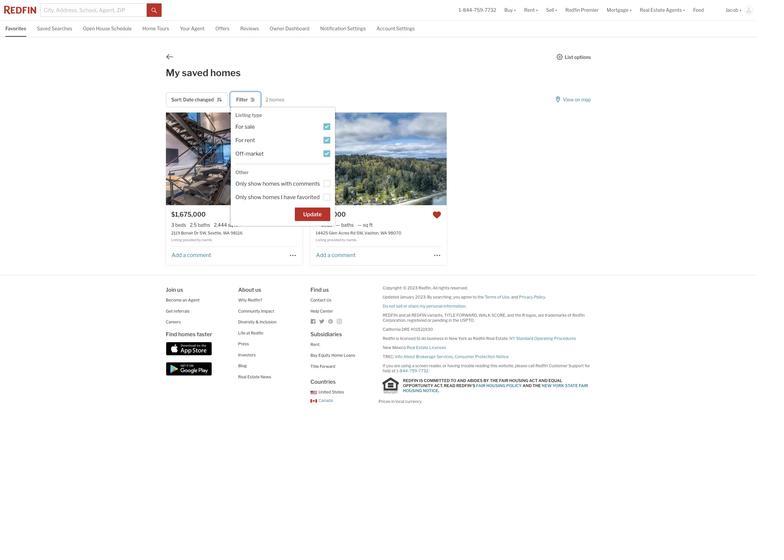 Task type: locate. For each thing, give the bounding box(es) containing it.
option group containing only show homes with comments
[[236, 177, 330, 204]]

nwmls down seattle,
[[202, 238, 212, 242]]

press button
[[238, 342, 249, 347]]

comment down 2119 bonair dr sw, seattle, wa 98116 listing provided by nwmls
[[187, 252, 211, 259]]

rights
[[439, 286, 450, 291]]

▾ inside 'dropdown button'
[[683, 7, 685, 13]]

real down licensed
[[407, 346, 415, 351]]

1 horizontal spatial add a comment
[[316, 252, 356, 259]]

do
[[383, 304, 388, 309]]

provided down bonair at the left top of page
[[183, 238, 197, 242]]

0 horizontal spatial 759-
[[409, 369, 419, 374]]

show down other
[[248, 181, 262, 187]]

1 horizontal spatial are
[[538, 313, 544, 318]]

1 horizontal spatial ft
[[369, 222, 373, 228]]

agent right an
[[188, 298, 200, 303]]

find down careers
[[166, 332, 177, 338]]

2 sq from the left
[[363, 222, 368, 228]]

show for only show homes with comments
[[248, 181, 262, 187]]

759-
[[474, 7, 485, 13], [409, 369, 419, 374]]

1 horizontal spatial add a comment button
[[316, 252, 356, 259]]

baths for 2.5 baths
[[198, 222, 210, 228]]

ft for — sq ft
[[369, 222, 373, 228]]

my
[[420, 304, 426, 309]]

1 vertical spatial show
[[248, 195, 262, 201]]

by inside "14425 glen acres rd sw, vashon, wa 98070 listing provided by nwmls"
[[342, 238, 346, 242]]

in right pending
[[449, 318, 452, 323]]

0 horizontal spatial you
[[386, 364, 393, 369]]

the inside redfin is committed to and abides by the fair housing act and equal opportunity act. read redfin's
[[490, 379, 498, 384]]

are left using
[[394, 364, 400, 369]]

dialog
[[231, 108, 335, 226]]

1 horizontal spatial listing
[[236, 113, 251, 118]]

redfin down 1-844-759-7732 .
[[403, 379, 418, 384]]

0 horizontal spatial comment
[[187, 252, 211, 259]]

about us
[[238, 287, 261, 294]]

. down committed
[[439, 389, 440, 394]]

1 only from the top
[[236, 181, 247, 187]]

us right join
[[177, 287, 183, 294]]

,
[[510, 295, 511, 300], [453, 355, 454, 360]]

is
[[419, 379, 423, 384]]

housing inside new york state fair housing notice
[[403, 389, 422, 394]]

1 horizontal spatial and
[[523, 384, 532, 389]]

website,
[[499, 364, 514, 369]]

mortgage ▾ button
[[603, 0, 636, 20]]

or left pending
[[428, 318, 432, 323]]

press
[[238, 342, 249, 347]]

for left rent in the left of the page
[[236, 137, 244, 144]]

licensed
[[400, 337, 416, 342]]

1 add from the left
[[172, 252, 182, 259]]

photo of 14425 glen acres rd sw, vashon, wa 98070 image
[[174, 113, 311, 206], [310, 113, 447, 206], [447, 113, 583, 206]]

having
[[448, 364, 460, 369]]

2 ft from the left
[[369, 222, 373, 228]]

5 ▾ from the left
[[683, 7, 685, 13]]

estate down do
[[416, 346, 429, 351]]

you inside if you are using a screen reader, or having trouble reading this website, please call redfin customer support for help at
[[386, 364, 393, 369]]

, left privacy
[[510, 295, 511, 300]]

0 vertical spatial find
[[311, 287, 322, 294]]

1 horizontal spatial fair
[[499, 379, 509, 384]]

1- for 1-844-759-7732 .
[[397, 369, 400, 374]]

and left all
[[399, 313, 406, 318]]

and right "to" on the right of the page
[[457, 379, 466, 384]]

1 horizontal spatial nwmls
[[346, 238, 357, 242]]

ft up the vashon, at top
[[369, 222, 373, 228]]

the left terms
[[478, 295, 484, 300]]

title
[[311, 364, 319, 369]]

mortgage
[[607, 7, 629, 13]]

0 vertical spatial only
[[236, 181, 247, 187]]

2 vertical spatial estate
[[247, 375, 260, 380]]

trademarks
[[545, 313, 567, 318]]

ft for 2,444 sq ft
[[234, 222, 238, 228]]

for left sale
[[236, 124, 244, 130]]

settings right account
[[396, 26, 415, 31]]

update button
[[295, 208, 330, 222]]

1 vertical spatial find
[[166, 332, 177, 338]]

opportunity
[[403, 384, 433, 389]]

0 vertical spatial of
[[498, 295, 502, 300]]

about up using
[[404, 355, 415, 360]]

real right mortgage ▾
[[640, 7, 650, 13]]

1 horizontal spatial —
[[336, 222, 340, 228]]

1 option group from the top
[[236, 120, 330, 160]]

2 ▾ from the left
[[536, 7, 538, 13]]

prices in local currency
[[379, 400, 422, 405]]

2 option group from the top
[[236, 177, 330, 204]]

redfin for and
[[383, 313, 398, 318]]

2 add a comment button from the left
[[316, 252, 356, 259]]

1 horizontal spatial about
[[404, 355, 415, 360]]

1 wa from the left
[[223, 231, 230, 236]]

a right using
[[412, 364, 415, 369]]

photo of 2119 bonair dr sw, seattle, wa 98116 image
[[30, 113, 166, 206], [166, 113, 302, 206], [302, 113, 439, 206]]

agent right your
[[191, 26, 205, 31]]

beds right 3 at top
[[175, 222, 186, 228]]

real
[[640, 7, 650, 13], [486, 337, 495, 342], [407, 346, 415, 351], [238, 375, 247, 380]]

baths right 2.5
[[198, 222, 210, 228]]

or down services
[[443, 364, 447, 369]]

comments
[[293, 181, 320, 187]]

nwmls
[[202, 238, 212, 242], [346, 238, 357, 242]]

1 beds from the left
[[175, 222, 186, 228]]

1 horizontal spatial baths
[[341, 222, 354, 228]]

favorite button checkbox
[[288, 211, 297, 220]]

trec: info about brokerage services , consumer protection notice
[[383, 355, 509, 360]]

0 vertical spatial new
[[449, 337, 458, 342]]

. right the screen
[[429, 369, 429, 374]]

add for $1,675,000
[[172, 252, 182, 259]]

find for find us
[[311, 287, 322, 294]]

sq up 98116
[[228, 222, 233, 228]]

dashboard
[[286, 26, 310, 31]]

2 horizontal spatial —
[[358, 222, 362, 228]]

1 horizontal spatial you
[[453, 295, 460, 300]]

owner
[[270, 26, 285, 31]]

comment for $875,000
[[332, 252, 356, 259]]

0 horizontal spatial home
[[143, 26, 156, 31]]

0 vertical spatial show
[[248, 181, 262, 187]]

0 horizontal spatial ft
[[234, 222, 238, 228]]

1 vertical spatial home
[[332, 353, 343, 359]]

ft up 98116
[[234, 222, 238, 228]]

2 comment from the left
[[332, 252, 356, 259]]

real estate agents ▾ button
[[636, 0, 689, 20]]

759- for 1-844-759-7732
[[474, 7, 485, 13]]

0 vertical spatial in
[[449, 318, 452, 323]]

at
[[246, 331, 250, 336], [392, 369, 396, 374]]

real down blog "button"
[[238, 375, 247, 380]]

1 — from the left
[[316, 222, 320, 228]]

0 horizontal spatial us
[[177, 287, 183, 294]]

2 for from the top
[[236, 137, 244, 144]]

beds for 3 beds
[[175, 222, 186, 228]]

2 add from the left
[[316, 252, 326, 259]]

0 horizontal spatial add
[[172, 252, 182, 259]]

with
[[281, 181, 292, 187]]

0 vertical spatial or
[[404, 304, 408, 309]]

and
[[511, 295, 518, 300], [399, 313, 406, 318], [507, 313, 514, 318]]

wa
[[223, 231, 230, 236], [380, 231, 387, 236]]

0 vertical spatial 759-
[[474, 7, 485, 13]]

wa down 2,444 sq ft
[[223, 231, 230, 236]]

844- for 1-844-759-7732
[[463, 7, 474, 13]]

▾ right jacob
[[740, 7, 742, 13]]

provided down glen
[[327, 238, 341, 242]]

mortgage ▾ button
[[607, 0, 632, 20]]

a for $875,000
[[328, 252, 331, 259]]

are right logos,
[[538, 313, 544, 318]]

0 horizontal spatial 1-844-759-7732 link
[[397, 369, 429, 374]]

0 horizontal spatial listing
[[171, 238, 182, 242]]

1 vertical spatial you
[[386, 364, 393, 369]]

1- for 1-844-759-7732
[[459, 7, 463, 13]]

real estate agents ▾
[[640, 7, 685, 13]]

comment down acres
[[332, 252, 356, 259]]

us up 'redfin?'
[[255, 287, 261, 294]]

1 horizontal spatial 1-
[[459, 7, 463, 13]]

0 horizontal spatial sq
[[228, 222, 233, 228]]

redfin down not
[[383, 313, 398, 318]]

us for about us
[[255, 287, 261, 294]]

wa left 98070
[[380, 231, 387, 236]]

2 favorite button image from the left
[[433, 211, 442, 220]]

1 horizontal spatial home
[[332, 353, 343, 359]]

market
[[246, 151, 264, 157]]

and right use
[[511, 295, 518, 300]]

759- up opportunity
[[409, 369, 419, 374]]

rent. button
[[311, 342, 321, 348]]

1 vertical spatial 844-
[[400, 369, 409, 374]]

by inside 2119 bonair dr sw, seattle, wa 98116 listing provided by nwmls
[[197, 238, 201, 242]]

3 — from the left
[[358, 222, 362, 228]]

1 horizontal spatial sw,
[[357, 231, 364, 236]]

1-844-759-7732 link left buy at right
[[459, 7, 496, 13]]

0 vertical spatial to
[[473, 295, 477, 300]]

new up trec:
[[383, 346, 392, 351]]

1 vertical spatial at
[[392, 369, 396, 374]]

▾ for rent ▾
[[536, 7, 538, 13]]

0 horizontal spatial or
[[404, 304, 408, 309]]

your
[[180, 26, 190, 31]]

0 vertical spatial home
[[143, 26, 156, 31]]

become an agent button
[[166, 298, 200, 303]]

add a comment button for $875,000
[[316, 252, 356, 259]]

0 vertical spatial at
[[246, 331, 250, 336]]

download the redfin app from the google play store image
[[166, 363, 212, 376]]

▾ right sell
[[555, 7, 558, 13]]

1 settings from the left
[[347, 26, 366, 31]]

0 horizontal spatial fair
[[476, 384, 486, 389]]

of right trademarks
[[568, 313, 572, 318]]

1 favorite button image from the left
[[288, 211, 297, 220]]

1 add a comment button from the left
[[171, 252, 212, 259]]

on
[[575, 97, 581, 103]]

agents
[[666, 7, 682, 13]]

homes right saved
[[210, 67, 241, 79]]

the right by at the bottom of page
[[490, 379, 498, 384]]

at right help
[[392, 369, 396, 374]]

1-844-759-7732 link up is
[[397, 369, 429, 374]]

and right "policy"
[[523, 384, 532, 389]]

1 vertical spatial 759-
[[409, 369, 419, 374]]

1 nwmls from the left
[[202, 238, 212, 242]]

only
[[236, 181, 247, 187], [236, 195, 247, 201]]

2 — from the left
[[336, 222, 340, 228]]

filter
[[236, 97, 248, 103]]

844- for 1-844-759-7732 .
[[400, 369, 409, 374]]

equal housing opportunity image
[[383, 378, 399, 394]]

listing down 14425
[[316, 238, 327, 242]]

1 vertical spatial estate
[[416, 346, 429, 351]]

2 settings from the left
[[396, 26, 415, 31]]

view on map
[[563, 97, 591, 103]]

1 horizontal spatial provided
[[327, 238, 341, 242]]

1 by from the left
[[197, 238, 201, 242]]

only show homes with comments
[[236, 181, 320, 187]]

2,444 sq ft
[[214, 222, 238, 228]]

about up why
[[238, 287, 254, 294]]

0 horizontal spatial estate
[[247, 375, 260, 380]]

0 horizontal spatial 7732
[[419, 369, 429, 374]]

wa inside 2119 bonair dr sw, seattle, wa 98116 listing provided by nwmls
[[223, 231, 230, 236]]

home left tours
[[143, 26, 156, 31]]

copyright:
[[383, 286, 403, 291]]

beds up 14425
[[321, 222, 332, 228]]

0 horizontal spatial 1-
[[397, 369, 400, 374]]

redfin right as
[[473, 337, 486, 342]]

2 sw, from the left
[[357, 231, 364, 236]]

2 horizontal spatial a
[[412, 364, 415, 369]]

1 ▾ from the left
[[514, 7, 516, 13]]

7732 left buy at right
[[485, 7, 496, 13]]

2 horizontal spatial fair
[[579, 384, 588, 389]]

redfin inside redfin is committed to and abides by the fair housing act and equal opportunity act. read redfin's
[[403, 379, 418, 384]]

or right sell
[[404, 304, 408, 309]]

1 horizontal spatial settings
[[396, 26, 415, 31]]

759- left buy at right
[[474, 7, 485, 13]]

and
[[457, 379, 466, 384], [539, 379, 548, 384], [523, 384, 532, 389]]

for for for sale
[[236, 124, 244, 130]]

2 nwmls from the left
[[346, 238, 357, 242]]

dialog containing for sale
[[231, 108, 335, 226]]

if
[[383, 364, 386, 369]]

new york state fair housing notice
[[403, 384, 588, 394]]

home
[[143, 26, 156, 31], [332, 353, 343, 359]]

2 horizontal spatial housing
[[509, 379, 529, 384]]

sw, right dr
[[200, 231, 207, 236]]

1 ft from the left
[[234, 222, 238, 228]]

equity
[[319, 353, 331, 359]]

new left york
[[449, 337, 458, 342]]

1 horizontal spatial a
[[328, 252, 331, 259]]

. right privacy
[[545, 295, 546, 300]]

countries
[[311, 379, 336, 386]]

— baths
[[336, 222, 354, 228]]

0 horizontal spatial the
[[490, 379, 498, 384]]

only for only show homes with comments
[[236, 181, 247, 187]]

1-844-759-7732
[[459, 7, 496, 13]]

feed button
[[689, 0, 722, 20]]

0 horizontal spatial wa
[[223, 231, 230, 236]]

add
[[172, 252, 182, 259], [316, 252, 326, 259]]

agent
[[191, 26, 205, 31], [188, 298, 200, 303]]

2 add a comment from the left
[[316, 252, 356, 259]]

0 vertical spatial 7732
[[485, 7, 496, 13]]

united
[[319, 390, 331, 395]]

estate inside 'dropdown button'
[[651, 7, 665, 13]]

estate for news
[[247, 375, 260, 380]]

0 horizontal spatial provided
[[183, 238, 197, 242]]

1 vertical spatial option group
[[236, 177, 330, 204]]

▾ right agents
[[683, 7, 685, 13]]

3 us from the left
[[323, 287, 329, 294]]

0 vertical spatial estate
[[651, 7, 665, 13]]

nwmls inside "14425 glen acres rd sw, vashon, wa 98070 listing provided by nwmls"
[[346, 238, 357, 242]]

2 horizontal spatial in
[[449, 318, 452, 323]]

homes for my saved homes
[[210, 67, 241, 79]]

the left new in the bottom right of the page
[[533, 384, 541, 389]]

$875,000
[[316, 211, 346, 218]]

rent ▾ button
[[524, 0, 538, 20]]

beds for — beds
[[321, 222, 332, 228]]

in left local
[[391, 400, 395, 405]]

2 wa from the left
[[380, 231, 387, 236]]

in right the business on the right bottom of the page
[[445, 337, 448, 342]]

listing down '2119' on the top left
[[171, 238, 182, 242]]

2 provided from the left
[[327, 238, 341, 242]]

homes
[[210, 67, 241, 79], [269, 97, 285, 103], [263, 181, 280, 187], [263, 195, 280, 201], [178, 332, 196, 338]]

1 baths from the left
[[198, 222, 210, 228]]

provided inside "14425 glen acres rd sw, vashon, wa 98070 listing provided by nwmls"
[[327, 238, 341, 242]]

2 only from the top
[[236, 195, 247, 201]]

redfin right call
[[536, 364, 548, 369]]

3 ▾ from the left
[[555, 7, 558, 13]]

4 ▾ from the left
[[630, 7, 632, 13]]

▾ right mortgage
[[630, 7, 632, 13]]

1 vertical spatial new
[[383, 346, 392, 351]]

why redfin?
[[238, 298, 262, 303]]

1 horizontal spatial 1-844-759-7732 link
[[459, 7, 496, 13]]

redfin premier
[[566, 7, 599, 13]]

1 us from the left
[[177, 287, 183, 294]]

1 sw, from the left
[[200, 231, 207, 236]]

redfin inside if you are using a screen reader, or having trouble reading this website, please call redfin customer support for help at
[[536, 364, 548, 369]]

— up "14425 glen acres rd sw, vashon, wa 98070 listing provided by nwmls"
[[358, 222, 362, 228]]

2 photo of 14425 glen acres rd sw, vashon, wa 98070 image from the left
[[310, 113, 447, 206]]

1 sq from the left
[[228, 222, 233, 228]]

option group for other
[[236, 177, 330, 204]]

committed
[[424, 379, 450, 384]]

add down '2119' on the top left
[[172, 252, 182, 259]]

copyright: © 2023 redfin. all rights reserved.
[[383, 286, 468, 291]]

a down bonair at the left top of page
[[183, 252, 186, 259]]

0 horizontal spatial housing
[[403, 389, 422, 394]]

estate left news
[[247, 375, 260, 380]]

customer
[[549, 364, 568, 369]]

show down only show homes with comments
[[248, 195, 262, 201]]

0 vertical spatial 1-
[[459, 7, 463, 13]]

6 ▾ from the left
[[740, 7, 742, 13]]

notification settings
[[320, 26, 366, 31]]

new mexico real estate licenses
[[383, 346, 446, 351]]

abides
[[467, 379, 483, 384]]

to right agree
[[473, 295, 477, 300]]

▾ right buy at right
[[514, 7, 516, 13]]

add a comment for $1,675,000
[[172, 252, 211, 259]]

for
[[236, 124, 244, 130], [236, 137, 244, 144]]

1 horizontal spatial or
[[428, 318, 432, 323]]

0 horizontal spatial sw,
[[200, 231, 207, 236]]

united states
[[319, 390, 344, 395]]

using
[[401, 364, 411, 369]]

listing up for sale
[[236, 113, 251, 118]]

of left use
[[498, 295, 502, 300]]

account settings
[[377, 26, 415, 31]]

0 vertical spatial agent
[[191, 26, 205, 31]]

1 comment from the left
[[187, 252, 211, 259]]

1 horizontal spatial of
[[568, 313, 572, 318]]

1 horizontal spatial the
[[533, 384, 541, 389]]

— for — sq ft
[[358, 222, 362, 228]]

2 baths from the left
[[341, 222, 354, 228]]

0 vertical spatial 844-
[[463, 7, 474, 13]]

open house schedule
[[83, 26, 132, 31]]

careers
[[166, 320, 181, 325]]

for rent
[[236, 137, 255, 144]]

wa inside "14425 glen acres rd sw, vashon, wa 98070 listing provided by nwmls"
[[380, 231, 387, 236]]

estate left agents
[[651, 7, 665, 13]]

redfin for is
[[403, 379, 418, 384]]

City, Address, School, Agent, ZIP search field
[[40, 3, 147, 17]]

us for find us
[[323, 287, 329, 294]]

buy
[[505, 7, 513, 13]]

sw, right rd at the left
[[357, 231, 364, 236]]

download the redfin app on the apple app store image
[[166, 342, 212, 356]]

not
[[389, 304, 395, 309]]

— up 14425
[[316, 222, 320, 228]]

favorite button image
[[288, 211, 297, 220], [433, 211, 442, 220]]

7732 up is
[[419, 369, 429, 374]]

1 for from the top
[[236, 124, 244, 130]]

1 add a comment from the left
[[172, 252, 211, 259]]

0 horizontal spatial are
[[394, 364, 400, 369]]

2023
[[408, 286, 418, 291]]

date
[[183, 97, 194, 103]]

faster
[[197, 332, 212, 338]]

1 horizontal spatial estate
[[416, 346, 429, 351]]

the left uspto.
[[453, 318, 459, 323]]

baths up acres
[[341, 222, 354, 228]]

1 vertical spatial of
[[568, 313, 572, 318]]

all
[[433, 286, 438, 291]]

— up glen
[[336, 222, 340, 228]]

redfin left premier
[[566, 7, 580, 13]]

states
[[332, 390, 344, 395]]

1 provided from the left
[[183, 238, 197, 242]]

favorite button image for $875,000
[[433, 211, 442, 220]]

by down dr
[[197, 238, 201, 242]]

2 beds from the left
[[321, 222, 332, 228]]

1 vertical spatial are
[[394, 364, 400, 369]]

1 vertical spatial in
[[445, 337, 448, 342]]

2 horizontal spatial us
[[323, 287, 329, 294]]

account settings link
[[377, 21, 415, 36]]

redfin left is
[[383, 337, 395, 342]]

option group
[[236, 120, 330, 160], [236, 177, 330, 204]]

0 horizontal spatial about
[[238, 287, 254, 294]]

, up having
[[453, 355, 454, 360]]

option group containing for sale
[[236, 120, 330, 160]]

redfin?
[[248, 298, 262, 303]]

1 show from the top
[[248, 181, 262, 187]]

1 horizontal spatial sq
[[363, 222, 368, 228]]

0 vertical spatial option group
[[236, 120, 330, 160]]

#01521930
[[411, 327, 433, 333]]

2 show from the top
[[248, 195, 262, 201]]

0 horizontal spatial find
[[166, 332, 177, 338]]

2 horizontal spatial estate
[[651, 7, 665, 13]]

▾ right rent
[[536, 7, 538, 13]]

redfin inside button
[[566, 7, 580, 13]]

favorite button image for $1,675,000
[[288, 211, 297, 220]]

to
[[451, 379, 456, 384]]

2 by from the left
[[342, 238, 346, 242]]

find for find homes faster
[[166, 332, 177, 338]]

1 photo of 14425 glen acres rd sw, vashon, wa 98070 image from the left
[[174, 113, 311, 206]]

0 horizontal spatial settings
[[347, 26, 366, 31]]

0 horizontal spatial and
[[457, 379, 466, 384]]

by down acres
[[342, 238, 346, 242]]

2 us from the left
[[255, 287, 261, 294]]

0 horizontal spatial add a comment button
[[171, 252, 212, 259]]

home left "loans"
[[332, 353, 343, 359]]

1 horizontal spatial housing
[[487, 384, 506, 389]]

ft
[[234, 222, 238, 228], [369, 222, 373, 228]]

privacy policy link
[[519, 295, 545, 300]]

trec:
[[383, 355, 394, 360]]

add a comment button down glen
[[316, 252, 356, 259]]

vashon,
[[365, 231, 380, 236]]

are
[[538, 313, 544, 318], [394, 364, 400, 369]]

homes for only show homes i have favorited
[[263, 195, 280, 201]]

1 horizontal spatial 759-
[[474, 7, 485, 13]]

at right life at the bottom of page
[[246, 331, 250, 336]]



Task type: describe. For each thing, give the bounding box(es) containing it.
saved searches link
[[37, 21, 72, 36]]

an
[[183, 298, 187, 303]]

redfin down &
[[251, 331, 263, 336]]

bay equity home loans
[[311, 353, 355, 359]]

real left 'estate.'
[[486, 337, 495, 342]]

for for for rent
[[236, 137, 244, 144]]

referrals
[[174, 309, 190, 314]]

or inside redfin and all redfin variants, title forward, walk score, and the r logos, are trademarks of redfin corporation, registered or pending in the uspto.
[[428, 318, 432, 323]]

a for $1,675,000
[[183, 252, 186, 259]]

canadian flag image
[[311, 400, 317, 403]]

are inside if you are using a screen reader, or having trouble reading this website, please call redfin customer support for help at
[[394, 364, 400, 369]]

bonair
[[181, 231, 193, 236]]

forward
[[320, 364, 335, 369]]

redfin facebook image
[[311, 319, 316, 325]]

center
[[320, 309, 333, 314]]

— sq ft
[[358, 222, 373, 228]]

0 horizontal spatial new
[[383, 346, 392, 351]]

by
[[484, 379, 489, 384]]

listing inside "14425 glen acres rd sw, vashon, wa 98070 listing provided by nwmls"
[[316, 238, 327, 242]]

homes up download the redfin app on the apple app store image
[[178, 332, 196, 338]]

do not sell or share my personal information link
[[383, 304, 466, 309]]

estate for agents
[[651, 7, 665, 13]]

personal
[[426, 304, 443, 309]]

blog button
[[238, 364, 247, 369]]

reserved.
[[450, 286, 468, 291]]

— for — baths
[[336, 222, 340, 228]]

logos,
[[526, 313, 537, 318]]

0 horizontal spatial of
[[498, 295, 502, 300]]

r
[[522, 313, 525, 318]]

map
[[582, 97, 591, 103]]

a inside if you are using a screen reader, or having trouble reading this website, please call redfin customer support for help at
[[412, 364, 415, 369]]

▾ for buy ▾
[[514, 7, 516, 13]]

3 photo of 2119 bonair dr sw, seattle, wa 98116 image from the left
[[302, 113, 439, 206]]

policy
[[506, 384, 522, 389]]

real estate agents ▾ link
[[640, 0, 685, 20]]

act
[[529, 379, 538, 384]]

why
[[238, 298, 247, 303]]

or inside if you are using a screen reader, or having trouble reading this website, please call redfin customer support for help at
[[443, 364, 447, 369]]

reviews
[[240, 26, 259, 31]]

community
[[238, 309, 260, 314]]

california
[[383, 327, 401, 333]]

1 photo of 2119 bonair dr sw, seattle, wa 98116 image from the left
[[30, 113, 166, 206]]

0 vertical spatial 1-844-759-7732 link
[[459, 7, 496, 13]]

▾ for mortgage ▾
[[630, 7, 632, 13]]

0 vertical spatial you
[[453, 295, 460, 300]]

submit search image
[[152, 8, 157, 13]]

get referrals button
[[166, 309, 190, 314]]

1 vertical spatial ,
[[453, 355, 454, 360]]

favorited
[[297, 195, 320, 201]]

list
[[565, 54, 573, 60]]

privacy
[[519, 295, 533, 300]]

searching,
[[433, 295, 453, 300]]

help center
[[311, 309, 333, 314]]

loans
[[344, 353, 355, 359]]

consumer
[[455, 355, 474, 360]]

news
[[261, 375, 271, 380]]

settings for account settings
[[396, 26, 415, 31]]

offers
[[215, 26, 230, 31]]

comment for $1,675,000
[[187, 252, 211, 259]]

homes for only show homes with comments
[[263, 181, 280, 187]]

january
[[400, 295, 415, 300]]

sq for 2,444
[[228, 222, 233, 228]]

find homes faster
[[166, 332, 212, 338]]

i
[[281, 195, 283, 201]]

1 horizontal spatial the
[[478, 295, 484, 300]]

redfin.
[[419, 286, 432, 291]]

sort : date changed
[[171, 97, 214, 103]]

info
[[395, 355, 403, 360]]

walk
[[479, 313, 491, 318]]

0 horizontal spatial at
[[246, 331, 250, 336]]

owner dashboard
[[270, 26, 310, 31]]

us for join us
[[177, 287, 183, 294]]

759- for 1-844-759-7732 .
[[409, 369, 419, 374]]

real inside 'dropdown button'
[[640, 7, 650, 13]]

1 vertical spatial about
[[404, 355, 415, 360]]

7732 for 1-844-759-7732
[[485, 7, 496, 13]]

redfin twitter image
[[319, 319, 325, 325]]

1 horizontal spatial new
[[449, 337, 458, 342]]

7732 for 1-844-759-7732 .
[[419, 369, 429, 374]]

homes right 2 at top left
[[269, 97, 285, 103]]

redfin instagram image
[[337, 319, 342, 325]]

settings for notification settings
[[347, 26, 366, 31]]

add a comment for $875,000
[[316, 252, 356, 259]]

subsidiaries
[[311, 332, 342, 338]]

saved
[[182, 67, 208, 79]]

add a comment button for $1,675,000
[[171, 252, 212, 259]]

join
[[166, 287, 176, 294]]

provided inside 2119 bonair dr sw, seattle, wa 98116 listing provided by nwmls
[[183, 238, 197, 242]]

life
[[238, 331, 245, 336]]

option group for listing type
[[236, 120, 330, 160]]

prices
[[379, 400, 391, 405]]

in inside redfin and all redfin variants, title forward, walk score, and the r logos, are trademarks of redfin corporation, registered or pending in the uspto.
[[449, 318, 452, 323]]

favorites link
[[5, 21, 26, 36]]

reviews link
[[240, 21, 259, 36]]

2 horizontal spatial and
[[539, 379, 548, 384]]

nwmls inside 2119 bonair dr sw, seattle, wa 98116 listing provided by nwmls
[[202, 238, 212, 242]]

3
[[171, 222, 174, 228]]

0 horizontal spatial in
[[391, 400, 395, 405]]

registered
[[407, 318, 427, 323]]

0 horizontal spatial the
[[453, 318, 459, 323]]

help
[[383, 369, 391, 374]]

glen
[[329, 231, 338, 236]]

sw, inside 2119 bonair dr sw, seattle, wa 98116 listing provided by nwmls
[[200, 231, 207, 236]]

tours
[[157, 26, 169, 31]]

score,
[[492, 313, 507, 318]]

— for — beds
[[316, 222, 320, 228]]

2 photo of 2119 bonair dr sw, seattle, wa 98116 image from the left
[[166, 113, 302, 206]]

. down agree
[[466, 304, 467, 309]]

0 horizontal spatial to
[[417, 337, 421, 342]]

and right score,
[[507, 313, 514, 318]]

us flag image
[[311, 392, 317, 395]]

buy ▾ button
[[505, 0, 516, 20]]

call
[[529, 364, 535, 369]]

use
[[502, 295, 510, 300]]

fair inside new york state fair housing notice
[[579, 384, 588, 389]]

are inside redfin and all redfin variants, title forward, walk score, and the r logos, are trademarks of redfin corporation, registered or pending in the uspto.
[[538, 313, 544, 318]]

california dre #01521930
[[383, 327, 433, 333]]

1 horizontal spatial in
[[445, 337, 448, 342]]

1 horizontal spatial to
[[473, 295, 477, 300]]

sw, inside "14425 glen acres rd sw, vashon, wa 98070 listing provided by nwmls"
[[357, 231, 364, 236]]

offers link
[[215, 21, 230, 36]]

us
[[327, 298, 332, 303]]

▾ for jacob ▾
[[740, 7, 742, 13]]

2 horizontal spatial the
[[515, 313, 522, 318]]

business
[[427, 337, 444, 342]]

redfin pinterest image
[[328, 319, 334, 325]]

favorite button checkbox
[[433, 211, 442, 220]]

0 vertical spatial ,
[[510, 295, 511, 300]]

1 vertical spatial 1-844-759-7732 link
[[397, 369, 429, 374]]

housing inside redfin is committed to and abides by the fair housing act and equal opportunity act. read redfin's
[[509, 379, 529, 384]]

listing type
[[236, 113, 262, 118]]

please
[[515, 364, 528, 369]]

1 vertical spatial agent
[[188, 298, 200, 303]]

baths for — baths
[[341, 222, 354, 228]]

of inside redfin and all redfin variants, title forward, walk score, and the r logos, are trademarks of redfin corporation, registered or pending in the uspto.
[[568, 313, 572, 318]]

3 photo of 14425 glen acres rd sw, vashon, wa 98070 image from the left
[[447, 113, 583, 206]]

listing inside 2119 bonair dr sw, seattle, wa 98116 listing provided by nwmls
[[171, 238, 182, 242]]

redfin's
[[456, 384, 476, 389]]

filter button
[[231, 92, 260, 107]]

new
[[542, 384, 552, 389]]

only for only show homes i have favorited
[[236, 195, 247, 201]]

2.5
[[190, 222, 197, 228]]

title forward button
[[311, 364, 335, 369]]

investors
[[238, 353, 256, 358]]

▾ for sell ▾
[[555, 7, 558, 13]]

impact
[[261, 309, 274, 314]]

standard
[[516, 337, 534, 342]]

listing inside dialog
[[236, 113, 251, 118]]

sell ▾ button
[[546, 0, 558, 20]]

fair inside redfin is committed to and abides by the fair housing act and equal opportunity act. read redfin's
[[499, 379, 509, 384]]

add for $875,000
[[316, 252, 326, 259]]

redfin down my
[[412, 313, 427, 318]]

become
[[166, 298, 182, 303]]

sq for —
[[363, 222, 368, 228]]

at inside if you are using a screen reader, or having trouble reading this website, please call redfin customer support for help at
[[392, 369, 396, 374]]

show for only show homes i have favorited
[[248, 195, 262, 201]]

list options
[[565, 54, 591, 60]]

redfin inside redfin and all redfin variants, title forward, walk score, and the r logos, are trademarks of redfin corporation, registered or pending in the uspto.
[[573, 313, 585, 318]]

do not sell or share my personal information .
[[383, 304, 467, 309]]

uspto.
[[460, 318, 475, 323]]

rent ▾
[[524, 7, 538, 13]]

variants,
[[427, 313, 444, 318]]

dr
[[194, 231, 199, 236]]

redfin and all redfin variants, title forward, walk score, and the r logos, are trademarks of redfin corporation, registered or pending in the uspto.
[[383, 313, 585, 323]]

updated
[[383, 295, 399, 300]]

estate.
[[496, 337, 509, 342]]

equal
[[549, 379, 563, 384]]



Task type: vqa. For each thing, say whether or not it's contained in the screenshot.
'Estate'
yes



